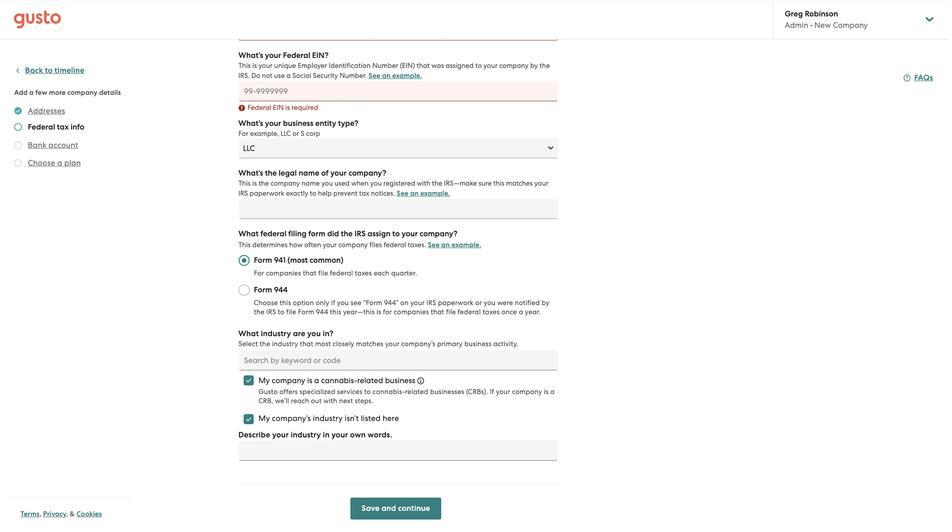Task type: vqa. For each thing, say whether or not it's contained in the screenshot.
Irs
yes



Task type: describe. For each thing, give the bounding box(es) containing it.
federal tax info list
[[14, 105, 126, 170]]

1 check image from the top
[[14, 123, 22, 131]]

greg robinson admin • new company
[[785, 9, 868, 30]]

choose a plan
[[28, 158, 81, 168]]

the inside what industry are you in? select the industry that most closely matches your company's primary business activity.
[[260, 340, 270, 348]]

an for what's your federal ein?
[[382, 72, 391, 80]]

notified
[[515, 299, 540, 307]]

0 vertical spatial cannabis-
[[321, 376, 357, 385]]

listed
[[361, 414, 381, 423]]

unique
[[274, 62, 296, 70]]

this inside 'this is the company name you used when you registered with the irs—make sure this matches your irs paperwork exactly to help prevent tax notices.'
[[494, 179, 505, 188]]

matches inside what industry are you in? select the industry that most closely matches your company's primary business activity.
[[356, 340, 384, 348]]

on
[[401, 299, 409, 307]]

you right if on the bottom
[[337, 299, 349, 307]]

cookies button
[[77, 509, 102, 520]]

your inside form 944 choose this option only if you see "form 944" on your irs paperwork or you were notified by the irs to file form 944 this year—this is for companies that file federal taxes once a year.
[[411, 299, 425, 307]]

what for what industry are you in?
[[239, 329, 259, 339]]

your inside 'this is the company name you used when you registered with the irs—make sure this matches your irs paperwork exactly to help prevent tax notices.'
[[535, 179, 549, 188]]

gusto
[[259, 388, 278, 396]]

bank account button
[[28, 140, 78, 151]]

form
[[309, 229, 326, 239]]

corp
[[306, 130, 320, 138]]

2 vertical spatial see an example. button
[[428, 240, 482, 251]]

exactly
[[286, 189, 308, 198]]

isn't
[[345, 414, 359, 423]]

robinson
[[805, 9, 839, 19]]

a inside button
[[57, 158, 62, 168]]

type?
[[338, 119, 359, 128]]

security
[[313, 72, 338, 80]]

(crbs).
[[466, 388, 488, 396]]

0 vertical spatial 944
[[274, 285, 288, 295]]

add a few more company details
[[14, 89, 121, 97]]

taxes.
[[408, 241, 426, 249]]

company
[[833, 21, 868, 30]]

my company is a cannabis-related business
[[259, 376, 416, 385]]

an inside the what federal filing form did the irs assign to your company? this determines how often your company files federal taxes. see an example.
[[442, 241, 450, 249]]

terms , privacy , & cookies
[[21, 510, 102, 519]]

941
[[274, 256, 286, 265]]

What's the legal name of your company? text field
[[239, 199, 558, 219]]

company inside gusto offers specialized services to cannabis-related businesses (crbs). if your company is a crb, we'll reach out with next steps.
[[512, 388, 542, 396]]

industry up in
[[313, 414, 343, 423]]

faqs button
[[904, 73, 934, 84]]

(ein)
[[400, 62, 415, 70]]

your inside gusto offers specialized services to cannabis-related businesses (crbs). if your company is a crb, we'll reach out with next steps.
[[496, 388, 511, 396]]

federal tax info
[[28, 122, 84, 132]]

taxes inside form 944 choose this option only if you see "form 944" on your irs paperwork or you were notified by the irs to file form 944 this year—this is for companies that file federal taxes once a year.
[[483, 308, 500, 316]]

most
[[315, 340, 331, 348]]

timeline
[[55, 66, 84, 75]]

back to timeline
[[25, 66, 84, 75]]

is inside 'this is the company name you used when you registered with the irs—make sure this matches your irs paperwork exactly to help prevent tax notices.'
[[252, 179, 257, 188]]

federal ein is required
[[248, 104, 318, 112]]

you left were
[[484, 299, 496, 307]]

when
[[352, 179, 369, 188]]

is inside gusto offers specialized services to cannabis-related businesses (crbs). if your company is a crb, we'll reach out with next steps.
[[544, 388, 549, 396]]

tax inside 'this is the company name you used when you registered with the irs—make sure this matches your irs paperwork exactly to help prevent tax notices.'
[[359, 189, 370, 198]]

assigned
[[446, 62, 474, 70]]

primary
[[437, 340, 463, 348]]

choose a plan button
[[28, 158, 81, 168]]

words.
[[368, 431, 392, 440]]

to inside the what federal filing form did the irs assign to your company? this determines how often your company files federal taxes. see an example.
[[393, 229, 400, 239]]

industry left in
[[291, 431, 321, 440]]

determines
[[252, 241, 288, 249]]

with inside gusto offers specialized services to cannabis-related businesses (crbs). if your company is a crb, we'll reach out with next steps.
[[324, 397, 338, 405]]

assign
[[368, 229, 391, 239]]

related inside gusto offers specialized services to cannabis-related businesses (crbs). if your company is a crb, we'll reach out with next steps.
[[405, 388, 429, 396]]

taxes inside form 941 (most common) for companies that file federal taxes each quarter.
[[355, 269, 372, 278]]

check image
[[14, 142, 22, 149]]

you up notices.
[[371, 179, 382, 188]]

admin
[[785, 21, 809, 30]]

employer
[[298, 62, 327, 70]]

form 944 choose this option only if you see "form 944" on your irs paperwork or you were notified by the irs to file form 944 this year—this is for companies that file federal taxes once a year.
[[254, 285, 550, 316]]

privacy link
[[43, 510, 66, 519]]

what's the legal name of your company?
[[239, 168, 386, 178]]

what federal filing form did the irs assign to your company? this determines how often your company files federal taxes. see an example.
[[239, 229, 482, 249]]

2 horizontal spatial federal
[[283, 51, 310, 60]]

files
[[370, 241, 382, 249]]

choose inside button
[[28, 158, 55, 168]]

0 horizontal spatial company?
[[349, 168, 386, 178]]

see an example. for what's the legal name of your company?
[[397, 189, 450, 198]]

cookies
[[77, 510, 102, 519]]

often
[[305, 241, 321, 249]]

prevent
[[334, 189, 358, 198]]

irs.
[[239, 72, 250, 80]]

a inside gusto offers specialized services to cannabis-related businesses (crbs). if your company is a crb, we'll reach out with next steps.
[[551, 388, 555, 396]]

your inside what's your business entity type? for example, llc or s corp
[[265, 119, 281, 128]]

how
[[289, 241, 303, 249]]

circle check image
[[14, 105, 22, 116]]

that inside form 941 (most common) for companies that file federal taxes each quarter.
[[303, 269, 317, 278]]

(most
[[288, 256, 308, 265]]

do
[[251, 72, 260, 80]]

0 vertical spatial name
[[299, 168, 320, 178]]

0 horizontal spatial company's
[[272, 414, 311, 423]]

company inside this is your unique employer identification number (ein) that was assigned to your company by the irs. do not use a social security number.
[[499, 62, 529, 70]]

with inside 'this is the company name you used when you registered with the irs—make sure this matches your irs paperwork exactly to help prevent tax notices.'
[[417, 179, 431, 188]]

example,
[[250, 130, 279, 138]]

Describe your industry in your own words. field
[[239, 441, 558, 461]]

ein
[[273, 104, 284, 112]]

for
[[383, 308, 392, 316]]

account
[[49, 141, 78, 150]]

federal up determines
[[261, 229, 287, 239]]

944"
[[384, 299, 399, 307]]

are
[[293, 329, 306, 339]]

2 horizontal spatial file
[[446, 308, 456, 316]]

•
[[811, 21, 813, 30]]

here
[[383, 414, 399, 423]]

home image
[[14, 10, 61, 29]]

company's inside what industry are you in? select the industry that most closely matches your company's primary business activity.
[[402, 340, 436, 348]]

you up the help
[[322, 179, 333, 188]]

federal inside form 944 choose this option only if you see "form 944" on your irs paperwork or you were notified by the irs to file form 944 this year—this is for companies that file federal taxes once a year.
[[458, 308, 481, 316]]

you inside what industry are you in? select the industry that most closely matches your company's primary business activity.
[[307, 329, 321, 339]]

once
[[502, 308, 517, 316]]

my for my company is a cannabis-related business
[[259, 376, 270, 385]]

more
[[49, 89, 66, 97]]

save and continue button
[[351, 498, 441, 520]]

cannabis- inside gusto offers specialized services to cannabis-related businesses (crbs). if your company is a crb, we'll reach out with next steps.
[[373, 388, 405, 396]]

see
[[351, 299, 362, 307]]

required
[[292, 104, 318, 112]]

an for what's the legal name of your company?
[[410, 189, 419, 198]]

describe
[[239, 431, 270, 440]]

by inside form 944 choose this option only if you see "form 944" on your irs paperwork or you were notified by the irs to file form 944 this year—this is for companies that file federal taxes once a year.
[[542, 299, 550, 307]]

of
[[321, 168, 329, 178]]

example. inside the what federal filing form did the irs assign to your company? this determines how often your company files federal taxes. see an example.
[[452, 241, 482, 249]]

social
[[293, 72, 311, 80]]

terms link
[[21, 510, 40, 519]]

closely
[[333, 340, 355, 348]]

save
[[362, 504, 380, 514]]

0 horizontal spatial file
[[286, 308, 296, 316]]

that inside this is your unique employer identification number (ein) that was assigned to your company by the irs. do not use a social security number.
[[417, 62, 430, 70]]

for inside what's your business entity type? for example, llc or s corp
[[239, 130, 249, 138]]

1 horizontal spatial this
[[330, 308, 342, 316]]

a inside this is your unique employer identification number (ein) that was assigned to your company by the irs. do not use a social security number.
[[287, 72, 291, 80]]

what's your federal ein?
[[239, 51, 329, 60]]



Task type: locate. For each thing, give the bounding box(es) containing it.
a inside form 944 choose this option only if you see "form 944" on your irs paperwork or you were notified by the irs to file form 944 this year—this is for companies that file federal taxes once a year.
[[519, 308, 524, 316]]

see an example. button
[[369, 70, 422, 81], [397, 188, 450, 199], [428, 240, 482, 251]]

0 vertical spatial this
[[494, 179, 505, 188]]

matches right sure
[[506, 179, 533, 188]]

check image down circle check image
[[14, 123, 22, 131]]

None radio
[[239, 285, 250, 296]]

that inside what industry are you in? select the industry that most closely matches your company's primary business activity.
[[300, 340, 314, 348]]

1 , from the left
[[40, 510, 41, 519]]

what's for what's the legal name of your company?
[[239, 168, 263, 178]]

1 vertical spatial cannabis-
[[373, 388, 405, 396]]

what inside the what federal filing form did the irs assign to your company? this determines how often your company files federal taxes. see an example.
[[239, 229, 259, 239]]

related left businesses at left
[[405, 388, 429, 396]]

activity.
[[494, 340, 519, 348]]

in?
[[323, 329, 334, 339]]

cannabis- up services
[[321, 376, 357, 385]]

check image
[[14, 123, 22, 131], [14, 159, 22, 167]]

federal
[[283, 51, 310, 60], [248, 104, 271, 112], [28, 122, 55, 132]]

1 vertical spatial what
[[239, 329, 259, 339]]

1 horizontal spatial related
[[405, 388, 429, 396]]

2 vertical spatial form
[[298, 308, 314, 316]]

companies inside form 944 choose this option only if you see "form 944" on your irs paperwork or you were notified by the irs to file form 944 this year—this is for companies that file federal taxes once a year.
[[394, 308, 429, 316]]

0 horizontal spatial choose
[[28, 158, 55, 168]]

back to timeline button
[[14, 65, 84, 76]]

what's left legal on the top of page
[[239, 168, 263, 178]]

this left option
[[280, 299, 291, 307]]

None radio
[[239, 255, 250, 266]]

that
[[417, 62, 430, 70], [303, 269, 317, 278], [431, 308, 445, 316], [300, 340, 314, 348]]

your inside what industry are you in? select the industry that most closely matches your company's primary business activity.
[[385, 340, 400, 348]]

example. for what's the legal name of your company?
[[421, 189, 450, 198]]

0 vertical spatial this
[[239, 62, 251, 70]]

see for what's your federal ein?
[[369, 72, 381, 80]]

business inside what's your business entity type? for example, llc or s corp
[[283, 119, 314, 128]]

check image down check icon
[[14, 159, 22, 167]]

choose inside form 944 choose this option only if you see "form 944" on your irs paperwork or you were notified by the irs to file form 944 this year—this is for companies that file federal taxes once a year.
[[254, 299, 278, 307]]

for down determines
[[254, 269, 264, 278]]

industry down are
[[272, 340, 298, 348]]

next
[[339, 397, 353, 405]]

business up gusto offers specialized services to cannabis-related businesses (crbs). if your company is a crb, we'll reach out with next steps.
[[385, 376, 416, 385]]

file inside form 941 (most common) for companies that file federal taxes each quarter.
[[318, 269, 328, 278]]

What industry are you in? field
[[239, 351, 558, 371]]

1 horizontal spatial see
[[397, 189, 409, 198]]

file up primary
[[446, 308, 456, 316]]

federal down common) in the left of the page
[[330, 269, 353, 278]]

companies down 941
[[266, 269, 301, 278]]

company? up when
[[349, 168, 386, 178]]

you
[[322, 179, 333, 188], [371, 179, 382, 188], [337, 299, 349, 307], [484, 299, 496, 307], [307, 329, 321, 339]]

is inside form 944 choose this option only if you see "form 944" on your irs paperwork or you were notified by the irs to file form 944 this year—this is for companies that file federal taxes once a year.
[[377, 308, 381, 316]]

1 vertical spatial check image
[[14, 159, 22, 167]]

what's for what's your business entity type? for example, llc or s corp
[[239, 119, 263, 128]]

with right registered
[[417, 179, 431, 188]]

business
[[283, 119, 314, 128], [465, 340, 492, 348], [385, 376, 416, 385]]

0 horizontal spatial related
[[357, 376, 383, 385]]

2 vertical spatial business
[[385, 376, 416, 385]]

3 what's from the top
[[239, 168, 263, 178]]

1 vertical spatial see an example. button
[[397, 188, 450, 199]]

1 vertical spatial name
[[302, 179, 320, 188]]

what inside what industry are you in? select the industry that most closely matches your company's primary business activity.
[[239, 329, 259, 339]]

0 vertical spatial see an example. button
[[369, 70, 422, 81]]

&
[[70, 510, 75, 519]]

what's inside what's your business entity type? for example, llc or s corp
[[239, 119, 263, 128]]

2 vertical spatial this
[[239, 241, 251, 249]]

0 vertical spatial related
[[357, 376, 383, 385]]

form for form 944
[[254, 285, 272, 295]]

0 vertical spatial business
[[283, 119, 314, 128]]

name down the what's the legal name of your company?
[[302, 179, 320, 188]]

0 vertical spatial form
[[254, 256, 272, 265]]

see an example. button down registered
[[397, 188, 450, 199]]

did
[[327, 229, 339, 239]]

1 horizontal spatial file
[[318, 269, 328, 278]]

federal for info
[[28, 122, 55, 132]]

option
[[293, 299, 314, 307]]

industry left are
[[261, 329, 291, 339]]

what's up example,
[[239, 119, 263, 128]]

1 vertical spatial related
[[405, 388, 429, 396]]

that left was
[[417, 62, 430, 70]]

1 vertical spatial tax
[[359, 189, 370, 198]]

file down common) in the left of the page
[[318, 269, 328, 278]]

0 vertical spatial paperwork
[[250, 189, 284, 198]]

1 horizontal spatial an
[[410, 189, 419, 198]]

2 , from the left
[[66, 510, 68, 519]]

1 horizontal spatial federal
[[248, 104, 271, 112]]

see an example. button for what's your federal ein?
[[369, 70, 422, 81]]

irs inside the what federal filing form did the irs assign to your company? this determines how often your company files federal taxes. see an example.
[[355, 229, 366, 239]]

0 horizontal spatial business
[[283, 119, 314, 128]]

see an example. button for what's the legal name of your company?
[[397, 188, 450, 199]]

0 horizontal spatial taxes
[[355, 269, 372, 278]]

0 vertical spatial an
[[382, 72, 391, 80]]

companies down on
[[394, 308, 429, 316]]

matches right closely
[[356, 340, 384, 348]]

1 vertical spatial with
[[324, 397, 338, 405]]

1 horizontal spatial company's
[[402, 340, 436, 348]]

1 vertical spatial see an example.
[[397, 189, 450, 198]]

see an example. down registered
[[397, 189, 450, 198]]

business left activity. on the right of the page
[[465, 340, 492, 348]]

this down if on the bottom
[[330, 308, 342, 316]]

0 horizontal spatial for
[[239, 130, 249, 138]]

save and continue
[[362, 504, 430, 514]]

1 vertical spatial my
[[259, 414, 270, 423]]

1 horizontal spatial cannabis-
[[373, 388, 405, 396]]

details
[[99, 89, 121, 97]]

company?
[[349, 168, 386, 178], [420, 229, 458, 239]]

few
[[35, 89, 47, 97]]

2 my from the top
[[259, 414, 270, 423]]

used
[[335, 179, 350, 188]]

describe your industry in your own words.
[[239, 431, 392, 440]]

0 horizontal spatial by
[[531, 62, 538, 70]]

you up most
[[307, 329, 321, 339]]

companies
[[266, 269, 301, 278], [394, 308, 429, 316]]

1 vertical spatial what's
[[239, 119, 263, 128]]

1 horizontal spatial companies
[[394, 308, 429, 316]]

what for what federal filing form did the irs assign to your company?
[[239, 229, 259, 239]]

2 this from the top
[[239, 179, 251, 188]]

to inside gusto offers specialized services to cannabis-related businesses (crbs). if your company is a crb, we'll reach out with next steps.
[[364, 388, 371, 396]]

What's your Federal EIN? text field
[[239, 81, 558, 101]]

2 vertical spatial see
[[428, 241, 440, 249]]

company? up taxes.
[[420, 229, 458, 239]]

an down number
[[382, 72, 391, 80]]

number.
[[340, 72, 367, 80]]

this for what's the legal name of your company?
[[239, 179, 251, 188]]

gusto offers specialized services to cannabis-related businesses (crbs). if your company is a crb, we'll reach out with next steps.
[[259, 388, 555, 405]]

1 vertical spatial example.
[[421, 189, 450, 198]]

file
[[318, 269, 328, 278], [286, 308, 296, 316], [446, 308, 456, 316]]

0 horizontal spatial cannabis-
[[321, 376, 357, 385]]

choose
[[28, 158, 55, 168], [254, 299, 278, 307]]

federal down addresses
[[28, 122, 55, 132]]

tax inside list
[[57, 122, 69, 132]]

example. for what's your federal ein?
[[393, 72, 422, 80]]

1 vertical spatial taxes
[[483, 308, 500, 316]]

1 vertical spatial federal
[[248, 104, 271, 112]]

this inside 'this is the company name you used when you registered with the irs—make sure this matches your irs paperwork exactly to help prevent tax notices.'
[[239, 179, 251, 188]]

business up the s
[[283, 119, 314, 128]]

company inside the what federal filing form did the irs assign to your company? this determines how often your company files federal taxes. see an example.
[[339, 241, 368, 249]]

0 horizontal spatial matches
[[356, 340, 384, 348]]

2 horizontal spatial an
[[442, 241, 450, 249]]

offers
[[280, 388, 298, 396]]

1 horizontal spatial by
[[542, 299, 550, 307]]

an right taxes.
[[442, 241, 450, 249]]

specialized
[[300, 388, 336, 396]]

0 horizontal spatial federal
[[28, 122, 55, 132]]

if
[[331, 299, 336, 307]]

was
[[432, 62, 444, 70]]

irs—make
[[444, 179, 477, 188]]

1 vertical spatial 944
[[316, 308, 328, 316]]

0 vertical spatial for
[[239, 130, 249, 138]]

, left &
[[66, 510, 68, 519]]

My company's industry isn't listed here checkbox
[[239, 410, 259, 430]]

see an example. button down number
[[369, 70, 422, 81]]

use
[[274, 72, 285, 80]]

for inside form 941 (most common) for companies that file federal taxes each quarter.
[[254, 269, 264, 278]]

2 horizontal spatial see
[[428, 241, 440, 249]]

tax left info
[[57, 122, 69, 132]]

0 vertical spatial what's
[[239, 51, 263, 60]]

federal up unique
[[283, 51, 310, 60]]

what up determines
[[239, 229, 259, 239]]

2 check image from the top
[[14, 159, 22, 167]]

, left privacy
[[40, 510, 41, 519]]

number
[[373, 62, 398, 70]]

see down number
[[369, 72, 381, 80]]

what industry are you in? select the industry that most closely matches your company's primary business activity.
[[239, 329, 519, 348]]

federal inside form 941 (most common) for companies that file federal taxes each quarter.
[[330, 269, 353, 278]]

form for form 941 (most common)
[[254, 256, 272, 265]]

a
[[287, 72, 291, 80], [29, 89, 34, 97], [57, 158, 62, 168], [519, 308, 524, 316], [314, 376, 319, 385], [551, 388, 555, 396]]

business inside what industry are you in? select the industry that most closely matches your company's primary business activity.
[[465, 340, 492, 348]]

federal up primary
[[458, 308, 481, 316]]

0 horizontal spatial see
[[369, 72, 381, 80]]

2 horizontal spatial business
[[465, 340, 492, 348]]

year—this
[[343, 308, 375, 316]]

that down (most
[[303, 269, 317, 278]]

see right taxes.
[[428, 241, 440, 249]]

this right sure
[[494, 179, 505, 188]]

0 vertical spatial taxes
[[355, 269, 372, 278]]

this inside this is your unique employer identification number (ein) that was assigned to your company by the irs. do not use a social security number.
[[239, 62, 251, 70]]

1 what from the top
[[239, 229, 259, 239]]

1 horizontal spatial 944
[[316, 308, 328, 316]]

3 this from the top
[[239, 241, 251, 249]]

944
[[274, 285, 288, 295], [316, 308, 328, 316]]

1 vertical spatial choose
[[254, 299, 278, 307]]

1 vertical spatial this
[[239, 179, 251, 188]]

choose left option
[[254, 299, 278, 307]]

2 vertical spatial federal
[[28, 122, 55, 132]]

name left of at left
[[299, 168, 320, 178]]

1 vertical spatial company's
[[272, 414, 311, 423]]

alert
[[239, 10, 558, 41]]

form
[[254, 256, 272, 265], [254, 285, 272, 295], [298, 308, 314, 316]]

my down crb,
[[259, 414, 270, 423]]

0 horizontal spatial an
[[382, 72, 391, 80]]

2 vertical spatial what's
[[239, 168, 263, 178]]

2 what from the top
[[239, 329, 259, 339]]

what's for what's your federal ein?
[[239, 51, 263, 60]]

only
[[316, 299, 330, 307]]

notices.
[[371, 189, 395, 198]]

related up steps.
[[357, 376, 383, 385]]

plan
[[64, 158, 81, 168]]

common)
[[310, 256, 344, 265]]

0 horizontal spatial tax
[[57, 122, 69, 132]]

back
[[25, 66, 43, 75]]

name
[[299, 168, 320, 178], [302, 179, 320, 188]]

0 vertical spatial by
[[531, 62, 538, 70]]

see down registered
[[397, 189, 409, 198]]

or left the s
[[293, 130, 299, 138]]

see an example. button right taxes.
[[428, 240, 482, 251]]

"form
[[364, 299, 382, 307]]

taxes down were
[[483, 308, 500, 316]]

0 vertical spatial federal
[[283, 51, 310, 60]]

form 941 (most common) for companies that file federal taxes each quarter.
[[254, 256, 417, 278]]

1 vertical spatial by
[[542, 299, 550, 307]]

944 down only
[[316, 308, 328, 316]]

1 my from the top
[[259, 376, 270, 385]]

what up select
[[239, 329, 259, 339]]

steps.
[[355, 397, 374, 405]]

and
[[382, 504, 396, 514]]

companies inside form 941 (most common) for companies that file federal taxes each quarter.
[[266, 269, 301, 278]]

crb,
[[259, 397, 273, 405]]

0 vertical spatial see an example.
[[369, 72, 422, 80]]

the
[[540, 62, 550, 70], [265, 168, 277, 178], [259, 179, 269, 188], [432, 179, 443, 188], [341, 229, 353, 239], [254, 308, 265, 316], [260, 340, 270, 348]]

sure
[[479, 179, 492, 188]]

paperwork up primary
[[438, 299, 474, 307]]

1 horizontal spatial taxes
[[483, 308, 500, 316]]

company's down reach
[[272, 414, 311, 423]]

reach
[[291, 397, 309, 405]]

my for my company's industry isn't listed here
[[259, 414, 270, 423]]

company's up what industry are you in? field
[[402, 340, 436, 348]]

to
[[476, 62, 482, 70], [45, 66, 53, 75], [310, 189, 316, 198], [393, 229, 400, 239], [278, 308, 285, 316], [364, 388, 371, 396]]

irs inside 'this is the company name you used when you registered with the irs—make sure this matches your irs paperwork exactly to help prevent tax notices.'
[[239, 189, 248, 198]]

the inside the what federal filing form did the irs assign to your company? this determines how often your company files federal taxes. see an example.
[[341, 229, 353, 239]]

new
[[815, 21, 832, 30]]

greg
[[785, 9, 803, 19]]

or
[[293, 130, 299, 138], [476, 299, 482, 307]]

paperwork inside 'this is the company name you used when you registered with the irs—make sure this matches your irs paperwork exactly to help prevent tax notices.'
[[250, 189, 284, 198]]

0 vertical spatial company's
[[402, 340, 436, 348]]

federal left ein
[[248, 104, 271, 112]]

that inside form 944 choose this option only if you see "form 944" on your irs paperwork or you were notified by the irs to file form 944 this year—this is for companies that file federal taxes once a year.
[[431, 308, 445, 316]]

choose down bank
[[28, 158, 55, 168]]

2 horizontal spatial this
[[494, 179, 505, 188]]

terms
[[21, 510, 40, 519]]

info
[[71, 122, 84, 132]]

2 vertical spatial example.
[[452, 241, 482, 249]]

form inside form 941 (most common) for companies that file federal taxes each quarter.
[[254, 256, 272, 265]]

matches inside 'this is the company name you used when you registered with the irs—make sure this matches your irs paperwork exactly to help prevent tax notices.'
[[506, 179, 533, 188]]

to inside button
[[45, 66, 53, 75]]

0 vertical spatial with
[[417, 179, 431, 188]]

this for what's your federal ein?
[[239, 62, 251, 70]]

each
[[374, 269, 390, 278]]

see inside the what federal filing form did the irs assign to your company? this determines how often your company files federal taxes. see an example.
[[428, 241, 440, 249]]

privacy
[[43, 510, 66, 519]]

to inside form 944 choose this option only if you see "form 944" on your irs paperwork or you were notified by the irs to file form 944 this year—this is for companies that file federal taxes once a year.
[[278, 308, 285, 316]]

see an example. down number
[[369, 72, 422, 80]]

is inside this is your unique employer identification number (ein) that was assigned to your company by the irs. do not use a social security number.
[[252, 62, 257, 70]]

out
[[311, 397, 322, 405]]

federal inside list
[[28, 122, 55, 132]]

1 horizontal spatial paperwork
[[438, 299, 474, 307]]

to inside 'this is the company name you used when you registered with the irs—make sure this matches your irs paperwork exactly to help prevent tax notices.'
[[310, 189, 316, 198]]

not
[[262, 72, 273, 80]]

0 vertical spatial tax
[[57, 122, 69, 132]]

if
[[490, 388, 495, 396]]

the inside form 944 choose this option only if you see "form 944" on your irs paperwork or you were notified by the irs to file form 944 this year—this is for companies that file federal taxes once a year.
[[254, 308, 265, 316]]

or inside form 944 choose this option only if you see "form 944" on your irs paperwork or you were notified by the irs to file form 944 this year—this is for companies that file federal taxes once a year.
[[476, 299, 482, 307]]

identification
[[329, 62, 371, 70]]

paperwork inside form 944 choose this option only if you see "form 944" on your irs paperwork or you were notified by the irs to file form 944 this year—this is for companies that file federal taxes once a year.
[[438, 299, 474, 307]]

1 vertical spatial company?
[[420, 229, 458, 239]]

my up gusto
[[259, 376, 270, 385]]

ein?
[[312, 51, 329, 60]]

2 what's from the top
[[239, 119, 263, 128]]

legal
[[279, 168, 297, 178]]

taxes left the each on the bottom left of the page
[[355, 269, 372, 278]]

0 vertical spatial companies
[[266, 269, 301, 278]]

1 vertical spatial matches
[[356, 340, 384, 348]]

0 vertical spatial company?
[[349, 168, 386, 178]]

1 vertical spatial or
[[476, 299, 482, 307]]

company inside 'this is the company name you used when you registered with the irs—make sure this matches your irs paperwork exactly to help prevent tax notices.'
[[271, 179, 300, 188]]

1 vertical spatial form
[[254, 285, 272, 295]]

name inside 'this is the company name you used when you registered with the irs—make sure this matches your irs paperwork exactly to help prevent tax notices.'
[[302, 179, 320, 188]]

0 vertical spatial choose
[[28, 158, 55, 168]]

1 horizontal spatial business
[[385, 376, 416, 385]]

0 vertical spatial matches
[[506, 179, 533, 188]]

federal for is
[[248, 104, 271, 112]]

for left example,
[[239, 130, 249, 138]]

1 vertical spatial business
[[465, 340, 492, 348]]

see for what's the legal name of your company?
[[397, 189, 409, 198]]

tax down when
[[359, 189, 370, 198]]

that down are
[[300, 340, 314, 348]]

by inside this is your unique employer identification number (ein) that was assigned to your company by the irs. do not use a social security number.
[[531, 62, 538, 70]]

or inside what's your business entity type? for example, llc or s corp
[[293, 130, 299, 138]]

0 horizontal spatial ,
[[40, 510, 41, 519]]

company? inside the what federal filing form did the irs assign to your company? this determines how often your company files federal taxes. see an example.
[[420, 229, 458, 239]]

1 vertical spatial this
[[280, 299, 291, 307]]

0 horizontal spatial paperwork
[[250, 189, 284, 198]]

cannabis- up steps.
[[373, 388, 405, 396]]

0 vertical spatial my
[[259, 376, 270, 385]]

944 down 941
[[274, 285, 288, 295]]

what's up do
[[239, 51, 263, 60]]

1 what's from the top
[[239, 51, 263, 60]]

1 vertical spatial an
[[410, 189, 419, 198]]

an down registered
[[410, 189, 419, 198]]

federal right files
[[384, 241, 406, 249]]

what
[[239, 229, 259, 239], [239, 329, 259, 339]]

1 horizontal spatial choose
[[254, 299, 278, 307]]

bank account
[[28, 141, 78, 150]]

the inside this is your unique employer identification number (ein) that was assigned to your company by the irs. do not use a social security number.
[[540, 62, 550, 70]]

None checkbox
[[239, 371, 259, 391]]

1 this from the top
[[239, 62, 251, 70]]

this inside the what federal filing form did the irs assign to your company? this determines how often your company files federal taxes. see an example.
[[239, 241, 251, 249]]

with right "out"
[[324, 397, 338, 405]]

paperwork
[[250, 189, 284, 198], [438, 299, 474, 307]]

0 vertical spatial check image
[[14, 123, 22, 131]]

file down option
[[286, 308, 296, 316]]

paperwork down legal on the top of page
[[250, 189, 284, 198]]

see an example.
[[369, 72, 422, 80], [397, 189, 450, 198]]

1 horizontal spatial tax
[[359, 189, 370, 198]]

see an example. for what's your federal ein?
[[369, 72, 422, 80]]

to inside this is your unique employer identification number (ein) that was assigned to your company by the irs. do not use a social security number.
[[476, 62, 482, 70]]

that up primary
[[431, 308, 445, 316]]

1 horizontal spatial company?
[[420, 229, 458, 239]]

we'll
[[275, 397, 289, 405]]

this
[[239, 62, 251, 70], [239, 179, 251, 188], [239, 241, 251, 249]]

see
[[369, 72, 381, 80], [397, 189, 409, 198], [428, 241, 440, 249]]

1 vertical spatial companies
[[394, 308, 429, 316]]

faqs
[[915, 73, 934, 83]]

1 vertical spatial for
[[254, 269, 264, 278]]

or left were
[[476, 299, 482, 307]]



